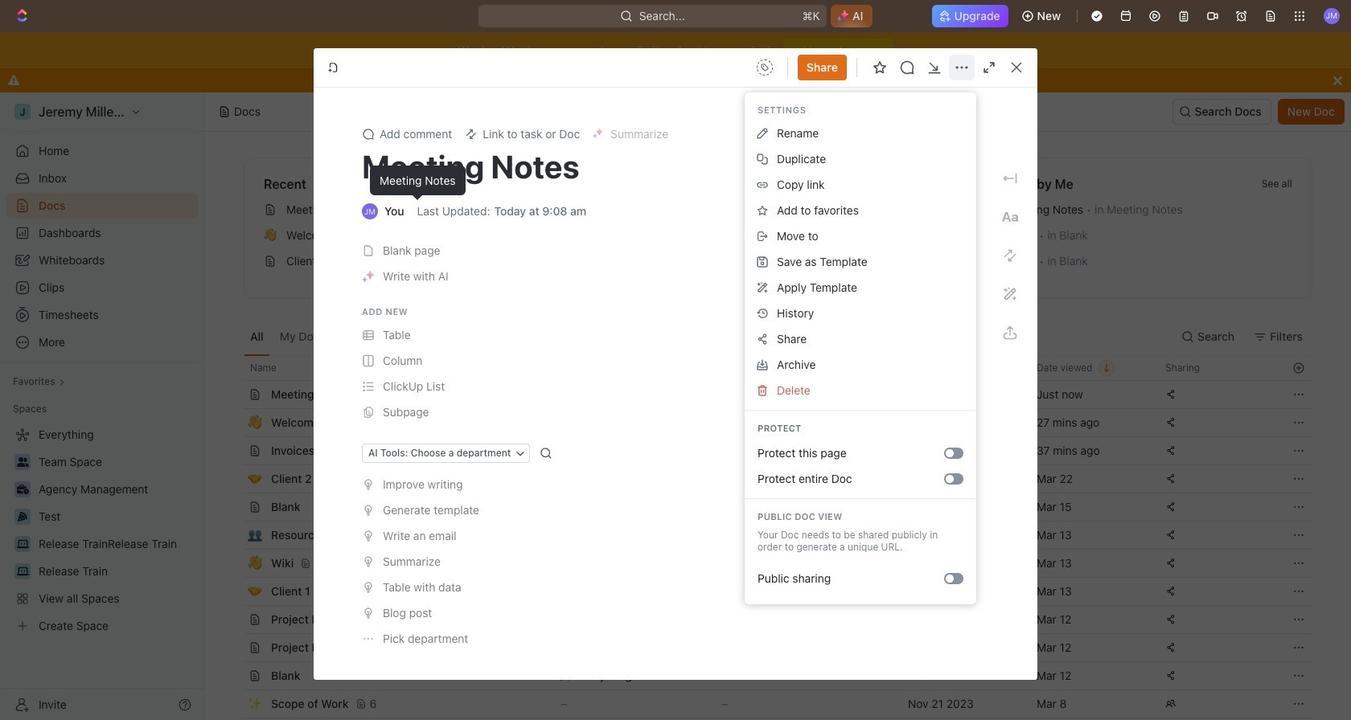 Task type: vqa. For each thing, say whether or not it's contained in the screenshot.
Home at the top left of page
no



Task type: locate. For each thing, give the bounding box(es) containing it.
row
[[226, 356, 1313, 381], [226, 380, 1313, 409], [226, 409, 1313, 438], [226, 437, 1313, 466], [226, 465, 1313, 494], [244, 493, 1313, 522], [226, 521, 1313, 550], [226, 549, 1313, 578], [226, 578, 1313, 607], [226, 606, 1313, 635], [226, 634, 1313, 663], [226, 662, 1313, 691], [226, 690, 1313, 719]]

tree
[[6, 422, 198, 640]]

column header
[[226, 356, 244, 381]]

tab list
[[244, 318, 642, 356]]

tree inside the sidebar navigation
[[6, 422, 198, 640]]

cell
[[226, 381, 244, 409], [899, 381, 1027, 409], [226, 409, 244, 437], [899, 409, 1027, 437], [226, 438, 244, 465], [226, 466, 244, 493], [899, 494, 1027, 521], [226, 522, 244, 549], [226, 550, 244, 578], [226, 578, 244, 606], [226, 607, 244, 634], [226, 635, 244, 662], [226, 663, 244, 690], [226, 691, 244, 718]]

table
[[226, 356, 1313, 721]]



Task type: describe. For each thing, give the bounding box(es) containing it.
sidebar navigation
[[0, 93, 205, 721]]



